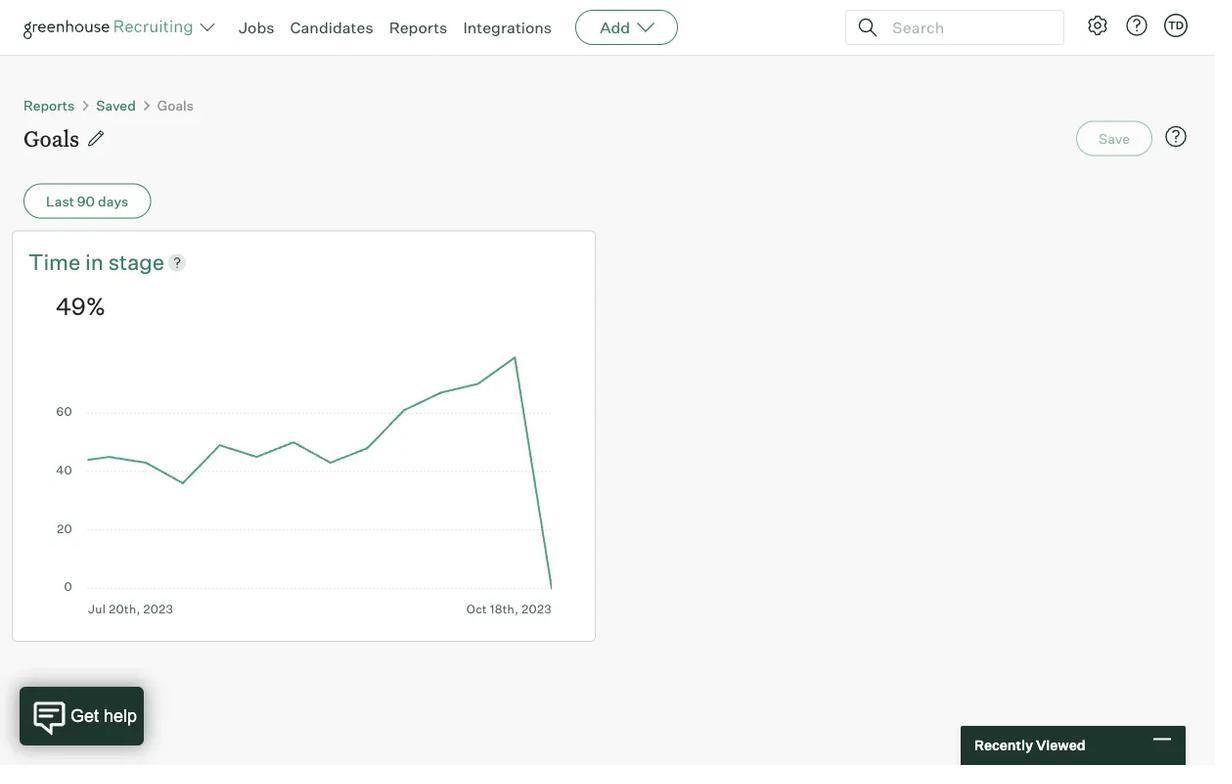 Task type: describe. For each thing, give the bounding box(es) containing it.
configure image
[[1086, 14, 1110, 37]]

time link
[[28, 247, 85, 277]]

days
[[98, 192, 128, 209]]

integrations link
[[463, 18, 552, 37]]

edit image
[[86, 129, 106, 148]]

saved link
[[96, 96, 136, 114]]

reports for the left reports link
[[23, 96, 75, 114]]

integrations
[[463, 18, 552, 37]]

jobs link
[[239, 18, 274, 37]]

last 90 days button
[[23, 183, 151, 219]]

viewed
[[1036, 737, 1086, 754]]

td button
[[1160, 10, 1192, 41]]

xychart image
[[56, 352, 552, 616]]

candidates
[[290, 18, 373, 37]]

time in
[[28, 249, 108, 275]]

stage link
[[108, 247, 165, 277]]

last 90 days
[[46, 192, 128, 209]]

goals link
[[157, 96, 194, 114]]

td
[[1168, 19, 1184, 32]]

time
[[28, 249, 81, 275]]

jobs
[[239, 18, 274, 37]]

recently
[[975, 737, 1033, 754]]

90
[[77, 192, 95, 209]]



Task type: locate. For each thing, give the bounding box(es) containing it.
1 horizontal spatial reports
[[389, 18, 448, 37]]

0 horizontal spatial reports
[[23, 96, 75, 114]]

goals
[[157, 96, 194, 114], [23, 124, 79, 153]]

add button
[[575, 10, 678, 45]]

reports
[[389, 18, 448, 37], [23, 96, 75, 114]]

0 vertical spatial reports
[[389, 18, 448, 37]]

reports left saved 'link'
[[23, 96, 75, 114]]

1 horizontal spatial reports link
[[389, 18, 448, 37]]

greenhouse recruiting image
[[23, 16, 200, 39]]

reports link right candidates link
[[389, 18, 448, 37]]

recently viewed
[[975, 737, 1086, 754]]

last
[[46, 192, 74, 209]]

goals right saved
[[157, 96, 194, 114]]

Search text field
[[887, 13, 1046, 42]]

candidates link
[[290, 18, 373, 37]]

0 horizontal spatial goals
[[23, 124, 79, 153]]

0 vertical spatial reports link
[[389, 18, 448, 37]]

1 vertical spatial reports link
[[23, 96, 75, 114]]

faq image
[[1164, 125, 1188, 148]]

add
[[600, 18, 630, 37]]

0 vertical spatial goals
[[157, 96, 194, 114]]

reports link
[[389, 18, 448, 37], [23, 96, 75, 114]]

reports for reports link to the right
[[389, 18, 448, 37]]

td button
[[1164, 14, 1188, 37]]

49%
[[56, 291, 106, 321]]

in
[[85, 249, 104, 275]]

stage
[[108, 249, 165, 275]]

goals left the edit icon
[[23, 124, 79, 153]]

1 vertical spatial reports
[[23, 96, 75, 114]]

saved
[[96, 96, 136, 114]]

in link
[[85, 247, 108, 277]]

1 vertical spatial goals
[[23, 124, 79, 153]]

reports right candidates link
[[389, 18, 448, 37]]

reports link left saved 'link'
[[23, 96, 75, 114]]

1 horizontal spatial goals
[[157, 96, 194, 114]]

0 horizontal spatial reports link
[[23, 96, 75, 114]]



Task type: vqa. For each thing, say whether or not it's contained in the screenshot.
Other link associated with Email
no



